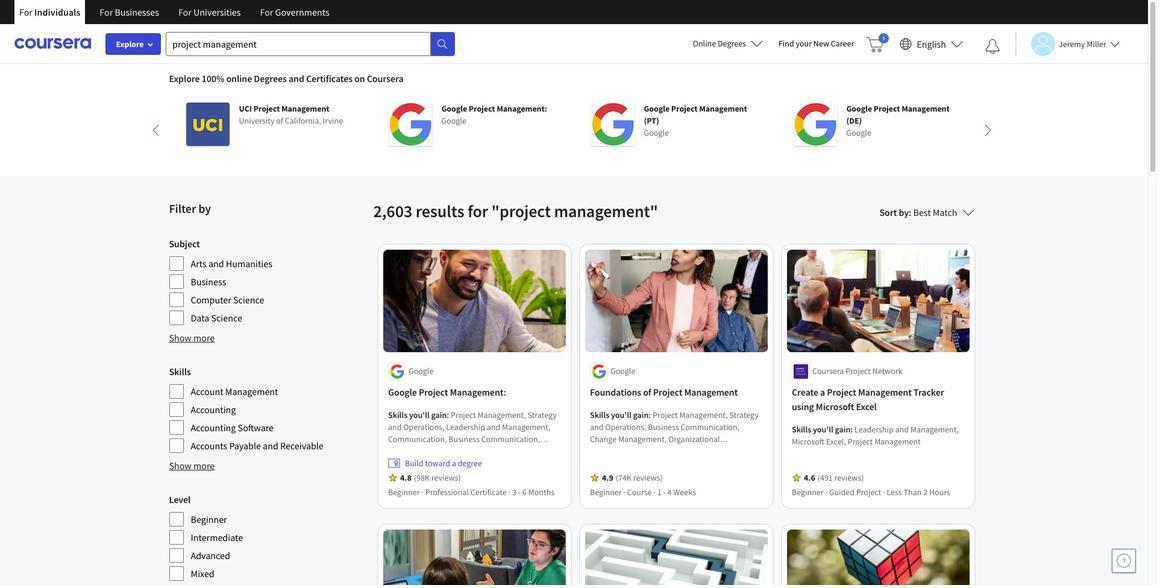 Task type: vqa. For each thing, say whether or not it's contained in the screenshot.
second ·
yes



Task type: describe. For each thing, give the bounding box(es) containing it.
of inside 'foundations of project management' link
[[643, 386, 652, 398]]

culture,
[[702, 446, 730, 457]]

level group
[[169, 492, 366, 581]]

account management
[[191, 385, 278, 397]]

planning
[[732, 470, 763, 481]]

0 vertical spatial coursera
[[367, 72, 404, 84]]

management inside google project management (pt) google
[[700, 103, 748, 114]]

2,603 results for "project management"
[[374, 200, 659, 222]]

accounts
[[191, 440, 228, 452]]

: down foundations of project management
[[649, 410, 651, 421]]

accounting software
[[191, 422, 274, 434]]

explore 100% online degrees and certificates on coursera
[[169, 72, 404, 84]]

a inside create a project management tracker using microsoft excel
[[821, 386, 826, 398]]

management inside create a project management tracker using microsoft excel
[[859, 386, 912, 398]]

3
[[512, 487, 516, 498]]

1 - from the left
[[518, 487, 521, 498]]

accounts payable and receivable
[[191, 440, 324, 452]]

for individuals
[[19, 6, 80, 18]]

and left certificates
[[289, 72, 304, 84]]

4 · from the left
[[654, 487, 656, 498]]

filter by
[[169, 201, 211, 216]]

1 · from the left
[[422, 487, 424, 498]]

find your new career link
[[773, 36, 861, 51]]

beginner · course · 1 - 4 weeks
[[590, 487, 696, 498]]

show more button for accounts
[[169, 458, 215, 473]]

google image for google
[[389, 103, 432, 146]]

operations,
[[605, 422, 647, 433]]

business inside project management, strategy and operations, business communication, change management, organizational development, communication, culture, emotional intelligence, influencing, leadership and management, people management, planning
[[648, 422, 679, 433]]

management, up course
[[605, 470, 654, 481]]

foundations of project management
[[590, 386, 738, 398]]

arts and humanities
[[191, 258, 273, 270]]

google project management: link
[[388, 385, 561, 400]]

beginner for beginner · course · 1 - 4 weeks
[[590, 487, 622, 498]]

find your new career
[[779, 38, 855, 49]]

jeremy miller button
[[1016, 32, 1120, 56]]

: down create a project management tracker using microsoft excel
[[851, 424, 853, 435]]

2 - from the left
[[663, 487, 666, 498]]

5 · from the left
[[826, 487, 828, 498]]

show notifications image
[[986, 39, 1001, 54]]

1 vertical spatial communication,
[[642, 446, 700, 457]]

and down emotional
[[590, 470, 604, 481]]

computer science
[[191, 294, 264, 306]]

show for accounts
[[169, 460, 192, 472]]

accounting for accounting software
[[191, 422, 236, 434]]

management inside the uci project management university of california, irvine
[[282, 103, 330, 114]]

beginner for beginner · guided project · less than 2 hours
[[792, 487, 824, 498]]

for for governments
[[260, 6, 273, 18]]

microsoft inside create a project management tracker using microsoft excel
[[816, 401, 855, 413]]

0 horizontal spatial gain
[[431, 410, 447, 421]]

guided
[[829, 487, 855, 498]]

for businesses
[[100, 6, 159, 18]]

foundations of project management link
[[590, 385, 763, 400]]

best
[[914, 206, 932, 218]]

100%
[[202, 72, 225, 84]]

google image for (de)
[[794, 103, 837, 146]]

"project
[[492, 200, 551, 222]]

degree
[[458, 458, 482, 469]]

online degrees button
[[684, 30, 773, 57]]

: down google project management:
[[447, 410, 449, 421]]

than
[[904, 487, 922, 498]]

4
[[668, 487, 672, 498]]

for
[[468, 200, 489, 222]]

coursera project network
[[813, 366, 903, 377]]

foundations
[[590, 386, 641, 398]]

management, inside leadership and management, microsoft excel, project management
[[911, 424, 959, 435]]

project inside project management, strategy and operations, business communication, change management, organizational development, communication, culture, emotional intelligence, influencing, leadership and management, people management, planning
[[653, 410, 678, 421]]

by for sort
[[900, 206, 910, 218]]

receivable
[[280, 440, 324, 452]]

management: for google project management: google
[[497, 103, 548, 114]]

sort by : best match
[[880, 206, 958, 218]]

certificates
[[306, 72, 353, 84]]

4.8
[[400, 473, 411, 483]]

(de)
[[847, 115, 863, 126]]

leadership inside project management, strategy and operations, business communication, change management, organizational development, communication, culture, emotional intelligence, influencing, leadership and management, people management, planning
[[716, 458, 755, 469]]

and inside leadership and management, microsoft excel, project management
[[896, 424, 909, 435]]

4.9 (74k reviews)
[[602, 473, 663, 483]]

0 vertical spatial communication,
[[681, 422, 740, 433]]

create a project management tracker using microsoft excel
[[792, 386, 945, 413]]

tracker
[[914, 386, 945, 398]]

science for data science
[[211, 312, 242, 324]]

build toward a degree
[[405, 458, 482, 469]]

individuals
[[34, 6, 80, 18]]

reviews) for create a project management tracker using microsoft excel
[[835, 473, 864, 483]]

certificate
[[471, 487, 507, 498]]

hours
[[930, 487, 951, 498]]

: left best
[[910, 206, 912, 218]]

career
[[832, 38, 855, 49]]

jeremy
[[1060, 38, 1086, 49]]

uci
[[239, 103, 252, 114]]

for for individuals
[[19, 6, 33, 18]]

california,
[[285, 115, 321, 126]]

skills down using
[[792, 424, 812, 435]]

weeks
[[674, 487, 696, 498]]

show for data
[[169, 332, 192, 344]]

university of california, irvine image
[[186, 103, 229, 146]]

2
[[924, 487, 928, 498]]

online
[[226, 72, 252, 84]]

project inside google project management: google
[[469, 103, 495, 114]]

management inside skills group
[[225, 385, 278, 397]]

intelligence,
[[628, 458, 671, 469]]

skills you'll gain : for create a project management tracker using microsoft excel
[[792, 424, 855, 435]]

and inside "subject" group
[[209, 258, 224, 270]]

gain for foundations of project management
[[633, 410, 649, 421]]

online
[[693, 38, 717, 49]]

create
[[792, 386, 819, 398]]

miller
[[1088, 38, 1107, 49]]

universities
[[194, 6, 241, 18]]

beginner · professional certificate · 3 - 6 months
[[388, 487, 555, 498]]

people
[[655, 470, 680, 481]]

software
[[238, 422, 274, 434]]

1
[[657, 487, 662, 498]]

sort
[[880, 206, 898, 218]]

4.8 (98k reviews)
[[400, 473, 461, 483]]

emotional
[[590, 458, 627, 469]]

of inside the uci project management university of california, irvine
[[276, 115, 283, 126]]

course
[[627, 487, 652, 498]]

1 vertical spatial degrees
[[254, 72, 287, 84]]

months
[[528, 487, 555, 498]]

development,
[[590, 446, 640, 457]]

(98k
[[414, 473, 430, 483]]

6
[[522, 487, 527, 498]]



Task type: locate. For each thing, give the bounding box(es) containing it.
project management, strategy and operations, business communication, change management, organizational development, communication, culture, emotional intelligence, influencing, leadership and management, people management, planning
[[590, 410, 763, 481]]

1 google image from the left
[[389, 103, 432, 146]]

management, down influencing,
[[682, 470, 730, 481]]

2 google image from the left
[[591, 103, 635, 146]]

communication, up people
[[642, 446, 700, 457]]

online degrees
[[693, 38, 747, 49]]

and right arts
[[209, 258, 224, 270]]

0 horizontal spatial explore
[[116, 39, 144, 49]]

0 vertical spatial management:
[[497, 103, 548, 114]]

account
[[191, 385, 224, 397]]

beginner inside level group
[[191, 513, 227, 525]]

1 horizontal spatial leadership
[[855, 424, 894, 435]]

by right sort
[[900, 206, 910, 218]]

of
[[276, 115, 283, 126], [643, 386, 652, 398]]

·
[[422, 487, 424, 498], [508, 487, 511, 498], [624, 487, 626, 498], [654, 487, 656, 498], [826, 487, 828, 498], [883, 487, 885, 498]]

for left individuals
[[19, 6, 33, 18]]

1 horizontal spatial google image
[[591, 103, 635, 146]]

of right foundations
[[643, 386, 652, 398]]

-
[[518, 487, 521, 498], [663, 487, 666, 498]]

accounting
[[191, 403, 236, 416], [191, 422, 236, 434]]

you'll
[[409, 410, 430, 421], [611, 410, 632, 421], [813, 424, 834, 435]]

uci project management university of california, irvine
[[239, 103, 343, 126]]

1 vertical spatial of
[[643, 386, 652, 398]]

0 horizontal spatial leadership
[[716, 458, 755, 469]]

2 horizontal spatial gain
[[835, 424, 851, 435]]

businesses
[[115, 6, 159, 18]]

management
[[282, 103, 330, 114], [700, 103, 748, 114], [902, 103, 950, 114], [225, 385, 278, 397], [685, 386, 738, 398], [859, 386, 912, 398], [875, 436, 921, 447]]

2 accounting from the top
[[191, 422, 236, 434]]

management"
[[554, 200, 659, 222]]

gain for create a project management tracker using microsoft excel
[[835, 424, 851, 435]]

microsoft left excel,
[[792, 436, 825, 447]]

english
[[918, 38, 947, 50]]

reviews) down intelligence,
[[633, 473, 663, 483]]

3 for from the left
[[178, 6, 192, 18]]

by for filter
[[199, 201, 211, 216]]

management, up organizational
[[680, 410, 728, 421]]

google project management: google
[[442, 103, 548, 126]]

0 vertical spatial science
[[233, 294, 264, 306]]

show more button down accounts
[[169, 458, 215, 473]]

science
[[233, 294, 264, 306], [211, 312, 242, 324]]

0 vertical spatial microsoft
[[816, 401, 855, 413]]

communication, up organizational
[[681, 422, 740, 433]]

organizational
[[669, 434, 720, 445]]

0 horizontal spatial -
[[518, 487, 521, 498]]

for
[[19, 6, 33, 18], [100, 6, 113, 18], [178, 6, 192, 18], [260, 6, 273, 18]]

explore left the 100% on the left
[[169, 72, 200, 84]]

explore down for businesses
[[116, 39, 144, 49]]

you'll down google project management:
[[409, 410, 430, 421]]

2 · from the left
[[508, 487, 511, 498]]

· left 'less'
[[883, 487, 885, 498]]

explore for explore
[[116, 39, 144, 49]]

show more button down 'data'
[[169, 331, 215, 345]]

more for accounts
[[194, 460, 215, 472]]

0 vertical spatial a
[[821, 386, 826, 398]]

accounting up accounts
[[191, 422, 236, 434]]

0 vertical spatial show more
[[169, 332, 215, 344]]

management inside leadership and management, microsoft excel, project management
[[875, 436, 921, 447]]

0 vertical spatial leadership
[[855, 424, 894, 435]]

1 horizontal spatial explore
[[169, 72, 200, 84]]

1 vertical spatial more
[[194, 460, 215, 472]]

google image
[[389, 103, 432, 146], [591, 103, 635, 146], [794, 103, 837, 146]]

0 horizontal spatial google image
[[389, 103, 432, 146]]

2 show more button from the top
[[169, 458, 215, 473]]

1 vertical spatial show more button
[[169, 458, 215, 473]]

microsoft
[[816, 401, 855, 413], [792, 436, 825, 447]]

for governments
[[260, 6, 330, 18]]

on
[[355, 72, 365, 84]]

microsoft inside leadership and management, microsoft excel, project management
[[792, 436, 825, 447]]

· down (74k
[[624, 487, 626, 498]]

leadership inside leadership and management, microsoft excel, project management
[[855, 424, 894, 435]]

1 vertical spatial management:
[[450, 386, 506, 398]]

you'll up excel,
[[813, 424, 834, 435]]

2 reviews) from the left
[[633, 473, 663, 483]]

0 horizontal spatial a
[[452, 458, 456, 469]]

skills group
[[169, 364, 366, 454]]

skills you'll gain : for foundations of project management
[[590, 410, 653, 421]]

beginner up intermediate
[[191, 513, 227, 525]]

coursera
[[367, 72, 404, 84], [813, 366, 844, 377]]

1 vertical spatial leadership
[[716, 458, 755, 469]]

intermediate
[[191, 531, 243, 543]]

google project management (de) google
[[847, 103, 950, 138]]

(pt)
[[644, 115, 660, 126]]

excel
[[856, 401, 877, 413]]

management inside the google project management (de) google
[[902, 103, 950, 114]]

- right the "1"
[[663, 487, 666, 498]]

2 horizontal spatial you'll
[[813, 424, 834, 435]]

project inside the uci project management university of california, irvine
[[254, 103, 280, 114]]

0 horizontal spatial by
[[199, 201, 211, 216]]

0 vertical spatial more
[[194, 332, 215, 344]]

1 show more from the top
[[169, 332, 215, 344]]

3 google image from the left
[[794, 103, 837, 146]]

2 show from the top
[[169, 460, 192, 472]]

4.9
[[602, 473, 613, 483]]

1 vertical spatial science
[[211, 312, 242, 324]]

0 vertical spatial show
[[169, 332, 192, 344]]

beginner down 4.9
[[590, 487, 622, 498]]

business inside "subject" group
[[191, 276, 226, 288]]

beginner down 4.8
[[388, 487, 420, 498]]

show more down 'data'
[[169, 332, 215, 344]]

1 horizontal spatial -
[[663, 487, 666, 498]]

explore inside dropdown button
[[116, 39, 144, 49]]

you'll for foundations of project management
[[611, 410, 632, 421]]

explore
[[116, 39, 144, 49], [169, 72, 200, 84]]

accounting for accounting
[[191, 403, 236, 416]]

0 vertical spatial accounting
[[191, 403, 236, 416]]

subject
[[169, 238, 200, 250]]

level
[[169, 493, 191, 505]]

· down the "(491"
[[826, 487, 828, 498]]

google
[[442, 103, 467, 114], [644, 103, 670, 114], [847, 103, 873, 114], [442, 115, 467, 126], [644, 127, 669, 138], [847, 127, 872, 138], [409, 366, 434, 377], [611, 366, 636, 377], [388, 386, 417, 398]]

0 horizontal spatial skills you'll gain :
[[388, 410, 451, 421]]

microsoft left excel
[[816, 401, 855, 413]]

0 horizontal spatial degrees
[[254, 72, 287, 84]]

build
[[405, 458, 423, 469]]

skills up 'change'
[[590, 410, 610, 421]]

new
[[814, 38, 830, 49]]

governments
[[275, 6, 330, 18]]

gain up operations,
[[633, 410, 649, 421]]

1 vertical spatial accounting
[[191, 422, 236, 434]]

reviews) up guided
[[835, 473, 864, 483]]

more down 'data'
[[194, 332, 215, 344]]

4 for from the left
[[260, 6, 273, 18]]

0 vertical spatial explore
[[116, 39, 144, 49]]

· down (98k
[[422, 487, 424, 498]]

a left degree
[[452, 458, 456, 469]]

humanities
[[226, 258, 273, 270]]

help center image
[[1118, 554, 1132, 568]]

and down 'software'
[[263, 440, 279, 452]]

· left the "1"
[[654, 487, 656, 498]]

by right filter
[[199, 201, 211, 216]]

degrees right 'online'
[[254, 72, 287, 84]]

management: inside google project management: google
[[497, 103, 548, 114]]

your
[[796, 38, 812, 49]]

you'll for create a project management tracker using microsoft excel
[[813, 424, 834, 435]]

gain up excel,
[[835, 424, 851, 435]]

shopping cart: 1 item image
[[867, 33, 890, 52]]

google image for (pt)
[[591, 103, 635, 146]]

show more for accounts payable and receivable
[[169, 460, 215, 472]]

science for computer science
[[233, 294, 264, 306]]

show up level
[[169, 460, 192, 472]]

and inside skills group
[[263, 440, 279, 452]]

1 horizontal spatial business
[[648, 422, 679, 433]]

1 vertical spatial show more
[[169, 460, 215, 472]]

for for businesses
[[100, 6, 113, 18]]

more down accounts
[[194, 460, 215, 472]]

show more button for data
[[169, 331, 215, 345]]

business up the 'computer'
[[191, 276, 226, 288]]

leadership up planning
[[716, 458, 755, 469]]

None search field
[[166, 32, 455, 56]]

show
[[169, 332, 192, 344], [169, 460, 192, 472]]

project inside the google project management (de) google
[[874, 103, 901, 114]]

0 vertical spatial degrees
[[718, 38, 747, 49]]

1 horizontal spatial coursera
[[813, 366, 844, 377]]

skills you'll gain :
[[388, 410, 451, 421], [590, 410, 653, 421], [792, 424, 855, 435]]

coursera up create
[[813, 366, 844, 377]]

skills you'll gain : down google project management:
[[388, 410, 451, 421]]

for left governments
[[260, 6, 273, 18]]

2 show more from the top
[[169, 460, 215, 472]]

influencing,
[[673, 458, 715, 469]]

1 vertical spatial explore
[[169, 72, 200, 84]]

2 horizontal spatial reviews)
[[835, 473, 864, 483]]

1 accounting from the top
[[191, 403, 236, 416]]

beginner for beginner
[[191, 513, 227, 525]]

1 horizontal spatial skills you'll gain :
[[590, 410, 653, 421]]

2 for from the left
[[100, 6, 113, 18]]

show more down accounts
[[169, 460, 215, 472]]

for for universities
[[178, 6, 192, 18]]

beginner for beginner · professional certificate · 3 - 6 months
[[388, 487, 420, 498]]

show more for data science
[[169, 332, 215, 344]]

business up organizational
[[648, 422, 679, 433]]

management inside 'foundations of project management' link
[[685, 386, 738, 398]]

payable
[[229, 440, 261, 452]]

1 horizontal spatial by
[[900, 206, 910, 218]]

· left "3"
[[508, 487, 511, 498]]

professional
[[425, 487, 469, 498]]

management: for google project management:
[[450, 386, 506, 398]]

you'll up operations,
[[611, 410, 632, 421]]

skills up build
[[388, 410, 408, 421]]

data
[[191, 312, 209, 324]]

gain down google project management:
[[431, 410, 447, 421]]

2 horizontal spatial skills you'll gain :
[[792, 424, 855, 435]]

4.6
[[804, 473, 816, 483]]

0 horizontal spatial of
[[276, 115, 283, 126]]

1 horizontal spatial of
[[643, 386, 652, 398]]

0 horizontal spatial you'll
[[409, 410, 430, 421]]

university
[[239, 115, 275, 126]]

What do you want to learn? text field
[[166, 32, 431, 56]]

- left the 6
[[518, 487, 521, 498]]

of right university on the top left
[[276, 115, 283, 126]]

3 · from the left
[[624, 487, 626, 498]]

skills up "account"
[[169, 365, 191, 378]]

project inside create a project management tracker using microsoft excel
[[827, 386, 857, 398]]

show more button
[[169, 331, 215, 345], [169, 458, 215, 473]]

(74k
[[616, 473, 632, 483]]

management, down operations,
[[618, 434, 667, 445]]

1 vertical spatial microsoft
[[792, 436, 825, 447]]

1 reviews) from the left
[[431, 473, 461, 483]]

1 vertical spatial coursera
[[813, 366, 844, 377]]

1 vertical spatial a
[[452, 458, 456, 469]]

accounting down "account"
[[191, 403, 236, 416]]

management, down tracker
[[911, 424, 959, 435]]

2 horizontal spatial google image
[[794, 103, 837, 146]]

for universities
[[178, 6, 241, 18]]

1 horizontal spatial you'll
[[611, 410, 632, 421]]

and down create a project management tracker using microsoft excel link
[[896, 424, 909, 435]]

2 more from the top
[[194, 460, 215, 472]]

6 · from the left
[[883, 487, 885, 498]]

beginner down the 4.6
[[792, 487, 824, 498]]

toward
[[425, 458, 450, 469]]

project inside leadership and management, microsoft excel, project management
[[848, 436, 873, 447]]

using
[[792, 401, 814, 413]]

match
[[934, 206, 958, 218]]

for left businesses
[[100, 6, 113, 18]]

0 vertical spatial business
[[191, 276, 226, 288]]

degrees inside dropdown button
[[718, 38, 747, 49]]

beginner
[[388, 487, 420, 498], [590, 487, 622, 498], [792, 487, 824, 498], [191, 513, 227, 525]]

mixed
[[191, 568, 215, 580]]

a right create
[[821, 386, 826, 398]]

science down humanities
[[233, 294, 264, 306]]

3 reviews) from the left
[[835, 473, 864, 483]]

subject group
[[169, 236, 366, 326]]

1 horizontal spatial degrees
[[718, 38, 747, 49]]

explore for explore 100% online degrees and certificates on coursera
[[169, 72, 200, 84]]

advanced
[[191, 549, 230, 561]]

1 show more button from the top
[[169, 331, 215, 345]]

more for data
[[194, 332, 215, 344]]

google project management:
[[388, 386, 506, 398]]

1 horizontal spatial reviews)
[[633, 473, 663, 483]]

degrees right online
[[718, 38, 747, 49]]

0 horizontal spatial business
[[191, 276, 226, 288]]

2,603
[[374, 200, 413, 222]]

0 vertical spatial show more button
[[169, 331, 215, 345]]

and up 'change'
[[590, 422, 604, 433]]

1 horizontal spatial a
[[821, 386, 826, 398]]

1 horizontal spatial gain
[[633, 410, 649, 421]]

explore button
[[106, 33, 161, 55]]

4.6 (491 reviews)
[[804, 473, 864, 483]]

coursera image
[[14, 34, 91, 53]]

1 vertical spatial business
[[648, 422, 679, 433]]

reviews) for foundations of project management
[[633, 473, 663, 483]]

science down computer science
[[211, 312, 242, 324]]

coursera right 'on' at the left top of the page
[[367, 72, 404, 84]]

0 horizontal spatial coursera
[[367, 72, 404, 84]]

show down 'data'
[[169, 332, 192, 344]]

skills inside group
[[169, 365, 191, 378]]

results
[[416, 200, 465, 222]]

0 vertical spatial of
[[276, 115, 283, 126]]

banner navigation
[[10, 0, 339, 33]]

a
[[821, 386, 826, 398], [452, 458, 456, 469]]

1 show from the top
[[169, 332, 192, 344]]

project inside google project management (pt) google
[[672, 103, 698, 114]]

data science
[[191, 312, 242, 324]]

jeremy miller
[[1060, 38, 1107, 49]]

skills you'll gain : up operations,
[[590, 410, 653, 421]]

1 for from the left
[[19, 6, 33, 18]]

network
[[873, 366, 903, 377]]

beginner · guided project · less than 2 hours
[[792, 487, 951, 498]]

arts
[[191, 258, 207, 270]]

1 more from the top
[[194, 332, 215, 344]]

for left universities
[[178, 6, 192, 18]]

leadership down excel
[[855, 424, 894, 435]]

1 vertical spatial show
[[169, 460, 192, 472]]

business
[[191, 276, 226, 288], [648, 422, 679, 433]]

reviews) up professional
[[431, 473, 461, 483]]

find
[[779, 38, 795, 49]]

less
[[887, 487, 902, 498]]

0 horizontal spatial reviews)
[[431, 473, 461, 483]]

skills you'll gain : up excel,
[[792, 424, 855, 435]]

filter
[[169, 201, 196, 216]]



